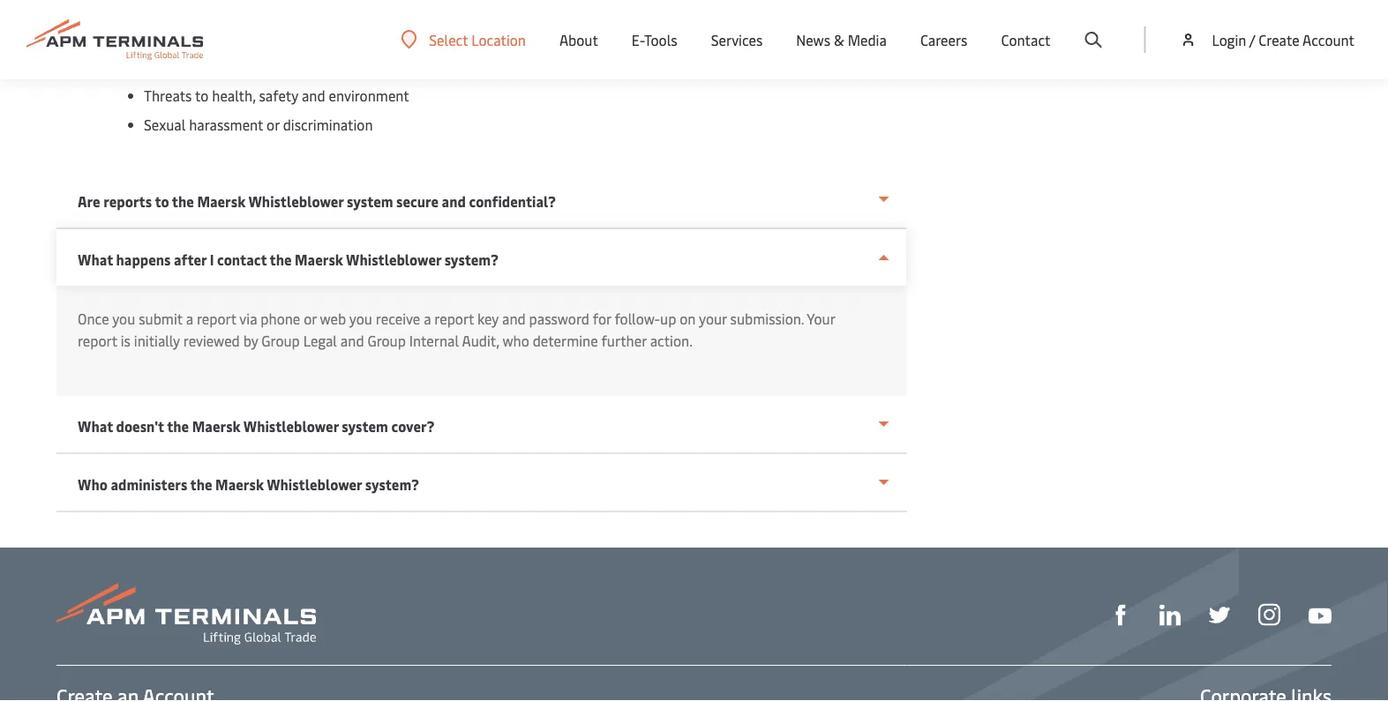 Task type: locate. For each thing, give the bounding box(es) containing it.
and
[[302, 86, 325, 105], [442, 192, 466, 211], [502, 309, 526, 328], [341, 332, 364, 350]]

0 horizontal spatial to
[[155, 192, 169, 211]]

your
[[699, 309, 727, 328]]

1 vertical spatial system
[[342, 417, 388, 436]]

1 horizontal spatial or
[[304, 309, 317, 328]]

a right submit
[[186, 309, 193, 328]]

1 group from the left
[[262, 332, 300, 350]]

the right the "contact"
[[270, 250, 292, 269]]

audit,
[[462, 332, 499, 350]]

determine
[[533, 332, 598, 350]]

or down threats to health, safety and environment
[[267, 115, 280, 134]]

&
[[834, 30, 845, 49]]

maersk
[[197, 192, 246, 211], [295, 250, 343, 269], [192, 417, 241, 436], [216, 475, 264, 494]]

whistleblower up who administers the maersk whistleblower system?
[[243, 417, 339, 436]]

administers
[[111, 475, 187, 494]]

system?
[[445, 250, 499, 269], [365, 475, 419, 494]]

2 a from the left
[[424, 309, 431, 328]]

group
[[262, 332, 300, 350], [368, 332, 406, 350]]

0 horizontal spatial or
[[267, 115, 280, 134]]

whistleblower inside are reports to the maersk whistleblower system secure and confidential? dropdown button
[[248, 192, 344, 211]]

select location button
[[401, 30, 526, 49]]

to inside dropdown button
[[155, 192, 169, 211]]

system? down are reports to the maersk whistleblower system secure and confidential? dropdown button
[[445, 250, 499, 269]]

whistleblower up receive
[[346, 250, 442, 269]]

and right secure
[[442, 192, 466, 211]]

a
[[186, 309, 193, 328], [424, 309, 431, 328]]

about
[[560, 30, 598, 49]]

system left secure
[[347, 192, 393, 211]]

what left doesn't at the bottom
[[78, 417, 113, 436]]

internal
[[409, 332, 459, 350]]

whistleblower down what doesn't the maersk whistleblower system cover?
[[267, 475, 362, 494]]

whistleblower inside "what happens after i contact the maersk whistleblower system?" dropdown button
[[346, 250, 442, 269]]

who
[[503, 332, 529, 350]]

you
[[112, 309, 135, 328], [349, 309, 373, 328]]

data privacy
[[144, 57, 222, 76]]

1 horizontal spatial you
[[349, 309, 373, 328]]

create
[[1259, 30, 1300, 49]]

it
[[144, 28, 155, 47]]

threats to health, safety and environment
[[144, 86, 409, 105]]

login / create account link
[[1180, 0, 1355, 79]]

0 horizontal spatial group
[[262, 332, 300, 350]]

up
[[660, 309, 677, 328]]

initially
[[134, 332, 180, 350]]

1 a from the left
[[186, 309, 193, 328]]

group down phone
[[262, 332, 300, 350]]

0 vertical spatial to
[[195, 86, 209, 105]]

reports
[[103, 192, 152, 211]]

what happens after i contact the maersk whistleblower system? button
[[57, 230, 907, 286]]

instagram image
[[1259, 604, 1281, 627]]

secure
[[396, 192, 439, 211]]

what
[[78, 250, 113, 269], [78, 417, 113, 436]]

services button
[[711, 0, 763, 79]]

and down web
[[341, 332, 364, 350]]

data
[[144, 57, 173, 76]]

safety
[[259, 86, 298, 105]]

submit
[[139, 309, 183, 328]]

report up the "reviewed"
[[197, 309, 236, 328]]

you right web
[[349, 309, 373, 328]]

discrimination
[[283, 115, 373, 134]]

what left happens
[[78, 250, 113, 269]]

environment
[[329, 86, 409, 105]]

report
[[197, 309, 236, 328], [435, 309, 474, 328], [78, 332, 117, 350]]

the right doesn't at the bottom
[[167, 417, 189, 436]]

via
[[240, 309, 257, 328]]

contact
[[1002, 30, 1051, 49]]

you up is
[[112, 309, 135, 328]]

0 horizontal spatial a
[[186, 309, 193, 328]]

it security
[[144, 28, 209, 47]]

report up internal
[[435, 309, 474, 328]]

1 horizontal spatial group
[[368, 332, 406, 350]]

harassment
[[189, 115, 263, 134]]

linkedin image
[[1160, 605, 1181, 626]]

fill 44 link
[[1210, 603, 1231, 626]]

account
[[1303, 30, 1355, 49]]

to down privacy
[[195, 86, 209, 105]]

key
[[478, 309, 499, 328]]

group down receive
[[368, 332, 406, 350]]

is
[[121, 332, 131, 350]]

1 horizontal spatial a
[[424, 309, 431, 328]]

system? inside who administers the maersk whistleblower system? dropdown button
[[365, 475, 419, 494]]

web
[[320, 309, 346, 328]]

services
[[711, 30, 763, 49]]

cover?
[[392, 417, 435, 436]]

contact button
[[1002, 0, 1051, 79]]

system? inside "what happens after i contact the maersk whistleblower system?" dropdown button
[[445, 250, 499, 269]]

1 what from the top
[[78, 250, 113, 269]]

security
[[158, 28, 209, 47]]

0 horizontal spatial system?
[[365, 475, 419, 494]]

sexual
[[144, 115, 186, 134]]

what happens after i contact the maersk whistleblower system?
[[78, 250, 499, 269]]

to
[[195, 86, 209, 105], [155, 192, 169, 211]]

maersk up i at the top
[[197, 192, 246, 211]]

0 horizontal spatial you
[[112, 309, 135, 328]]

1 horizontal spatial system?
[[445, 250, 499, 269]]

system left cover?
[[342, 417, 388, 436]]

a up internal
[[424, 309, 431, 328]]

or
[[267, 115, 280, 134], [304, 309, 317, 328]]

1 vertical spatial what
[[78, 417, 113, 436]]

facebook image
[[1111, 605, 1132, 626]]

and up discrimination
[[302, 86, 325, 105]]

system? down cover?
[[365, 475, 419, 494]]

whistleblower
[[248, 192, 344, 211], [346, 250, 442, 269], [243, 417, 339, 436], [267, 475, 362, 494]]

select
[[429, 30, 468, 49]]

to right reports
[[155, 192, 169, 211]]

or left web
[[304, 309, 317, 328]]

1 vertical spatial system?
[[365, 475, 419, 494]]

report down once
[[78, 332, 117, 350]]

once you submit a report via phone or web you receive a report key and password for follow-up on your submission. your report is initially reviewed by group legal and group internal audit, who determine further action.
[[78, 309, 835, 350]]

1 vertical spatial or
[[304, 309, 317, 328]]

0 vertical spatial or
[[267, 115, 280, 134]]

i
[[210, 250, 214, 269]]

0 vertical spatial what
[[78, 250, 113, 269]]

0 vertical spatial system?
[[445, 250, 499, 269]]

media
[[848, 30, 887, 49]]

careers button
[[921, 0, 968, 79]]

the right administers
[[190, 475, 212, 494]]

tools
[[644, 30, 678, 49]]

2 what from the top
[[78, 417, 113, 436]]

1 vertical spatial to
[[155, 192, 169, 211]]

action.
[[650, 332, 693, 350]]

are
[[78, 192, 100, 211]]

whistleblower up what happens after i contact the maersk whistleblower system?
[[248, 192, 344, 211]]

careers
[[921, 30, 968, 49]]

confidential?
[[469, 192, 556, 211]]



Task type: describe. For each thing, give the bounding box(es) containing it.
happens
[[116, 250, 171, 269]]

once
[[78, 309, 109, 328]]

who
[[78, 475, 108, 494]]

are reports to the maersk whistleblower system secure and confidential? button
[[57, 171, 907, 230]]

1 horizontal spatial to
[[195, 86, 209, 105]]

or inside once you submit a report via phone or web you receive a report key and password for follow-up on your submission. your report is initially reviewed by group legal and group internal audit, who determine further action.
[[304, 309, 317, 328]]

the right reports
[[172, 192, 194, 211]]

further
[[602, 332, 647, 350]]

password
[[529, 309, 590, 328]]

legal
[[303, 332, 337, 350]]

e-tools button
[[632, 0, 678, 79]]

for
[[593, 309, 611, 328]]

health,
[[212, 86, 256, 105]]

e-tools
[[632, 30, 678, 49]]

phone
[[261, 309, 300, 328]]

maersk up who administers the maersk whistleblower system?
[[192, 417, 241, 436]]

maersk down are reports to the maersk whistleblower system secure and confidential?
[[295, 250, 343, 269]]

0 vertical spatial system
[[347, 192, 393, 211]]

whistleblower inside what doesn't the maersk whistleblower system cover? dropdown button
[[243, 417, 339, 436]]

e-
[[632, 30, 645, 49]]

submission. your
[[731, 309, 835, 328]]

threats
[[144, 86, 192, 105]]

select location
[[429, 30, 526, 49]]

0 horizontal spatial report
[[78, 332, 117, 350]]

apmt footer logo image
[[57, 584, 316, 645]]

what for what doesn't the maersk whistleblower system cover?
[[78, 417, 113, 436]]

/
[[1250, 30, 1256, 49]]

on
[[680, 309, 696, 328]]

what doesn't the maersk whistleblower system cover? button
[[57, 396, 907, 455]]

shape link
[[1111, 603, 1132, 626]]

2 group from the left
[[368, 332, 406, 350]]

sexual harassment or discrimination
[[144, 115, 373, 134]]

contact
[[217, 250, 267, 269]]

after
[[174, 250, 207, 269]]

receive
[[376, 309, 420, 328]]

twitter image
[[1210, 605, 1231, 626]]

follow-
[[615, 309, 660, 328]]

2 you from the left
[[349, 309, 373, 328]]

instagram link
[[1259, 602, 1281, 627]]

news
[[797, 30, 831, 49]]

are reports to the maersk whistleblower system secure and confidential?
[[78, 192, 556, 211]]

by
[[243, 332, 258, 350]]

privacy
[[177, 57, 222, 76]]

1 horizontal spatial report
[[197, 309, 236, 328]]

login
[[1213, 30, 1247, 49]]

youtube image
[[1309, 609, 1332, 625]]

about button
[[560, 0, 598, 79]]

reviewed
[[183, 332, 240, 350]]

news & media
[[797, 30, 887, 49]]

doesn't
[[116, 417, 164, 436]]

you tube link
[[1309, 603, 1332, 626]]

maersk down what doesn't the maersk whistleblower system cover?
[[216, 475, 264, 494]]

2 horizontal spatial report
[[435, 309, 474, 328]]

1 you from the left
[[112, 309, 135, 328]]

news & media button
[[797, 0, 887, 79]]

and up who
[[502, 309, 526, 328]]

whistleblower inside who administers the maersk whistleblower system? dropdown button
[[267, 475, 362, 494]]

what for what happens after i contact the maersk whistleblower system?
[[78, 250, 113, 269]]

location
[[472, 30, 526, 49]]

and inside dropdown button
[[442, 192, 466, 211]]

login / create account
[[1213, 30, 1355, 49]]

linkedin__x28_alt_x29__3_ link
[[1160, 603, 1181, 626]]

what doesn't the maersk whistleblower system cover?
[[78, 417, 435, 436]]

who administers the maersk whistleblower system?
[[78, 475, 419, 494]]

who administers the maersk whistleblower system? button
[[57, 455, 907, 513]]



Task type: vqa. For each thing, say whether or not it's contained in the screenshot.
facebook icon in the right of the page
yes



